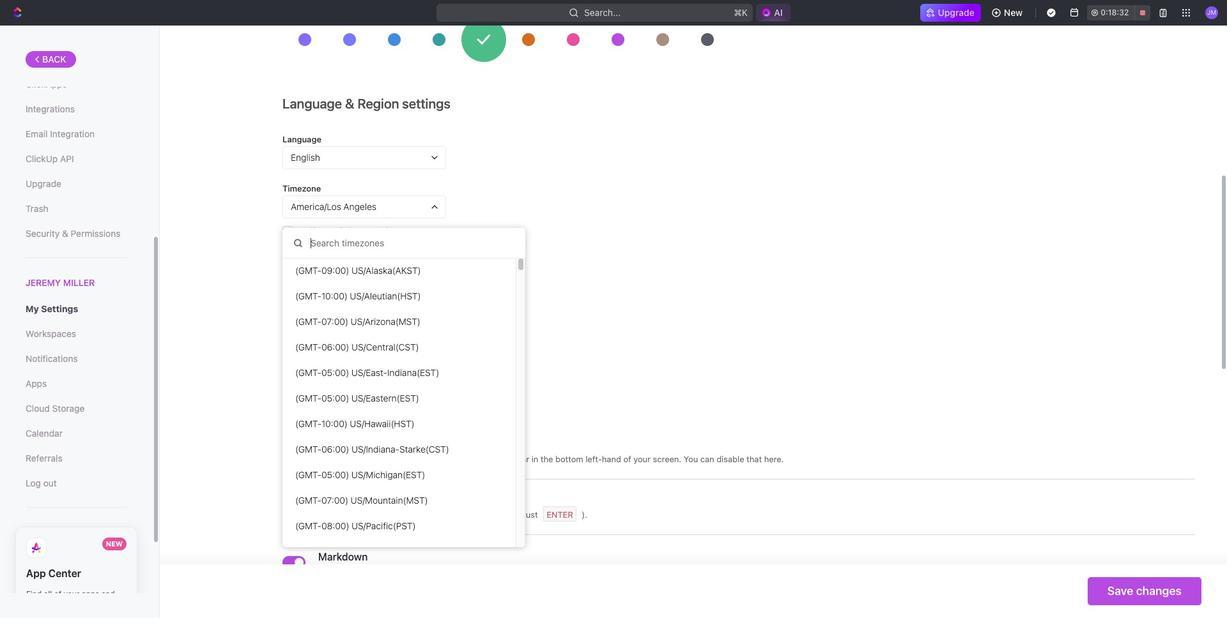 Task type: vqa. For each thing, say whether or not it's contained in the screenshot.


Task type: describe. For each thing, give the bounding box(es) containing it.
api
[[60, 153, 74, 164]]

center!
[[26, 613, 53, 619]]

(gmt-05:00) us/east-indiana (est)
[[295, 368, 439, 378]]

region
[[357, 96, 399, 111]]

0 horizontal spatial new
[[106, 540, 123, 548]]

our
[[80, 602, 92, 611]]

app center
[[26, 568, 81, 580]]

changes inside save changes "button"
[[1136, 585, 1182, 598]]

jeremy
[[26, 277, 61, 288]]

(gmt- for (gmt-08:00) us/pacific
[[295, 521, 322, 532]]

& for region
[[345, 96, 354, 111]]

email integration
[[26, 128, 95, 139]]

in for our
[[71, 602, 78, 611]]

just
[[524, 510, 538, 520]]

comments for with
[[370, 496, 421, 507]]

save
[[1107, 585, 1133, 598]]

0 horizontal spatial changes
[[382, 226, 412, 236]]

here.
[[764, 454, 784, 465]]

09:00)
[[321, 265, 349, 276]]

center
[[48, 568, 81, 580]]

performing
[[343, 454, 386, 465]]

with
[[423, 496, 443, 507]]

comments for (instead
[[437, 510, 478, 520]]

12 (gmt- from the top
[[295, 546, 322, 557]]

appear
[[502, 454, 529, 465]]

(mst) for (gmt-07:00) us/mountain (mst)
[[403, 495, 428, 506]]

when performing actions, toast messages may appear in the bottom left-hand of your screen. you can disable that here.
[[318, 454, 784, 465]]

flyout toast message
[[318, 440, 424, 452]]

bottom
[[555, 454, 583, 465]]

us/hawaii
[[350, 419, 391, 430]]

integrations link
[[26, 98, 127, 120]]

workspaces link
[[26, 323, 127, 345]]

(gmt- for (gmt-09:00) us/alaska
[[295, 265, 322, 276]]

integrations
[[26, 104, 75, 114]]

start of the calendar week
[[282, 251, 387, 261]]

(gmt-09:00) us/alaska (akst)
[[295, 265, 421, 276]]

hand
[[602, 454, 621, 465]]

notifications
[[26, 354, 78, 364]]

to send comments (instead of just enter ).
[[404, 510, 587, 520]]

hour for 24 hour
[[308, 312, 327, 323]]

(hst) for (gmt-10:00) us/hawaii (hst)
[[391, 419, 415, 430]]

06:00) for us/indiana-
[[321, 444, 349, 455]]

search...
[[584, 7, 621, 18]]

cloud
[[26, 403, 50, 414]]

(gmt-05:00) us/michigan (est)
[[295, 470, 425, 481]]

date
[[282, 336, 301, 346]]

log
[[26, 478, 41, 489]]

1 vertical spatial timezone
[[344, 226, 380, 236]]

0 horizontal spatial (cst)
[[395, 342, 419, 353]]

us/arizona
[[351, 316, 395, 327]]

security
[[26, 228, 60, 239]]

us/samoa
[[348, 546, 391, 557]]

(gmt-10:00) us/hawaii (hst)
[[295, 419, 415, 430]]

enter
[[547, 510, 573, 520]]

hour for 12 hour
[[361, 312, 380, 323]]

log out link
[[26, 473, 127, 495]]

language for language
[[282, 134, 321, 144]]

0:18:32
[[1101, 8, 1129, 17]]

don't
[[318, 496, 344, 507]]

us/pacific
[[352, 521, 393, 532]]

us/michigan
[[351, 470, 403, 481]]

america/los
[[291, 201, 341, 212]]

clickup
[[26, 153, 58, 164]]

time
[[282, 293, 302, 304]]

(gmt-07:00) us/mountain (mst)
[[295, 495, 428, 506]]

05:00) for us/eastern
[[321, 393, 349, 404]]

(gmt-06:00) us/indiana-starke (cst)
[[295, 444, 449, 455]]

(est) for (gmt-05:00) us/eastern (est)
[[397, 393, 419, 404]]

settings
[[402, 96, 450, 111]]

(gmt- for (gmt-05:00) us/east-indiana
[[295, 368, 322, 378]]

0:18:32 button
[[1087, 5, 1150, 20]]

apps
[[82, 590, 99, 600]]

0 vertical spatial (est)
[[417, 368, 439, 378]]

1 vertical spatial upgrade link
[[26, 173, 127, 195]]

07:00) for us/arizona
[[321, 316, 348, 327]]

format for date format
[[303, 336, 330, 346]]

email
[[26, 128, 48, 139]]

find
[[26, 590, 42, 600]]

Search timezones text field
[[282, 228, 525, 259]]

& for permissions
[[62, 228, 68, 239]]

'enter'
[[446, 496, 477, 507]]

in for the
[[532, 454, 538, 465]]

left-
[[586, 454, 602, 465]]

integrations
[[26, 602, 69, 611]]

(gmt- for (gmt-05:00) us/michigan
[[295, 470, 322, 481]]

find all of your apps and integrations in our new app center!
[[26, 590, 125, 619]]

12
[[350, 312, 359, 323]]

(gmt-10:00) us/aleutian (hst)
[[295, 291, 421, 302]]

(gmt- for (gmt-07:00) us/mountain
[[295, 495, 322, 506]]

⌘k
[[734, 7, 748, 18]]

0 horizontal spatial timezone
[[282, 183, 321, 194]]

(instead
[[480, 510, 511, 520]]

new inside new button
[[1004, 7, 1023, 18]]

notifications link
[[26, 348, 127, 370]]

12 hour
[[350, 312, 380, 323]]

that
[[747, 454, 762, 465]]

cloud storage link
[[26, 398, 127, 420]]

(pst)
[[393, 521, 416, 532]]

messages
[[443, 454, 482, 465]]

0 horizontal spatial app
[[26, 568, 46, 580]]

starke
[[399, 444, 426, 455]]



Task type: locate. For each thing, give the bounding box(es) containing it.
3 05:00) from the top
[[321, 470, 349, 481]]

monday
[[349, 269, 381, 280]]

to
[[406, 510, 414, 520]]

2 10:00) from the top
[[321, 419, 348, 430]]

language & region settings
[[282, 96, 450, 111]]

10 (gmt- from the top
[[295, 495, 322, 506]]

2 (gmt- from the top
[[295, 291, 322, 302]]

3 (gmt- from the top
[[295, 316, 322, 327]]

apps
[[26, 378, 47, 389]]

can
[[700, 454, 714, 465]]

trash
[[26, 203, 48, 214]]

clickup api link
[[26, 148, 127, 170]]

0 vertical spatial (mst)
[[395, 316, 420, 327]]

your left 'apps'
[[64, 590, 80, 600]]

(est) for (gmt-05:00) us/michigan (est)
[[403, 470, 425, 481]]

1 vertical spatial in
[[71, 602, 78, 611]]

1 horizontal spatial (cst)
[[426, 444, 449, 455]]

us/eastern
[[351, 393, 397, 404]]

calendar
[[330, 251, 364, 261]]

the
[[315, 251, 327, 261], [541, 454, 553, 465]]

format down 24 hour
[[303, 336, 330, 346]]

upgrade link
[[920, 4, 981, 22], [26, 173, 127, 195]]

0 vertical spatial 05:00)
[[321, 368, 349, 378]]

1 vertical spatial the
[[541, 454, 553, 465]]

cloud storage
[[26, 403, 85, 414]]

(est)
[[417, 368, 439, 378], [397, 393, 419, 404], [403, 470, 425, 481]]

0 horizontal spatial &
[[62, 228, 68, 239]]

time format
[[282, 293, 331, 304]]

format up 24 hour
[[304, 293, 331, 304]]

of right hand
[[623, 454, 631, 465]]

my settings link
[[26, 299, 127, 320]]

week
[[366, 251, 387, 261]]

in right appear
[[532, 454, 538, 465]]

all
[[44, 590, 52, 600]]

toast
[[421, 454, 440, 465]]

1 horizontal spatial comments
[[437, 510, 478, 520]]

6 (gmt- from the top
[[295, 393, 322, 404]]

& right security
[[62, 228, 68, 239]]

0 vertical spatial changes
[[382, 226, 412, 236]]

clickapps link
[[26, 73, 127, 95]]

security & permissions
[[26, 228, 120, 239]]

message
[[379, 440, 421, 452]]

10:00) for us/aleutian
[[321, 291, 348, 302]]

integration
[[50, 128, 95, 139]]

1 horizontal spatial the
[[541, 454, 553, 465]]

(hst) for (gmt-10:00) us/aleutian (hst)
[[397, 291, 421, 302]]

0 vertical spatial upgrade
[[938, 7, 975, 18]]

hour right 12
[[361, 312, 380, 323]]

upgrade link up the trash link
[[26, 173, 127, 195]]

1 vertical spatial comments
[[437, 510, 478, 520]]

1 vertical spatial upgrade
[[26, 178, 61, 189]]

0 horizontal spatial your
[[64, 590, 80, 600]]

referrals
[[26, 453, 62, 464]]

1 horizontal spatial your
[[634, 454, 651, 465]]

0 horizontal spatial hour
[[308, 312, 327, 323]]

10:00) for us/hawaii
[[321, 419, 348, 430]]

indiana
[[387, 368, 417, 378]]

05:00) for us/michigan
[[321, 470, 349, 481]]

(gmt- for (gmt-10:00) us/aleutian
[[295, 291, 322, 302]]

language
[[282, 96, 342, 111], [282, 134, 321, 144]]

comments up to
[[370, 496, 421, 507]]

my settings
[[26, 304, 78, 315]]

2 06:00) from the top
[[321, 444, 349, 455]]

app up find
[[26, 568, 46, 580]]

save changes
[[1107, 585, 1182, 598]]

0 horizontal spatial upgrade link
[[26, 173, 127, 195]]

markdown
[[318, 552, 368, 563]]

your inside 'find all of your apps and integrations in our new app center!'
[[64, 590, 80, 600]]

0 vertical spatial (hst)
[[397, 291, 421, 302]]

0 horizontal spatial upgrade
[[26, 178, 61, 189]]

(cst) right actions,
[[426, 444, 449, 455]]

comments down 'enter'
[[437, 510, 478, 520]]

07:00) left 12
[[321, 316, 348, 327]]

8 (gmt- from the top
[[295, 444, 322, 455]]

upgrade down the clickup
[[26, 178, 61, 189]]

1 vertical spatial (est)
[[397, 393, 419, 404]]

11 (gmt- from the top
[[295, 521, 322, 532]]

the left bottom
[[541, 454, 553, 465]]

your left the screen.
[[634, 454, 651, 465]]

(gmt- for (gmt-06:00) us/central
[[295, 342, 322, 353]]

in left the "our"
[[71, 602, 78, 611]]

1 07:00) from the top
[[321, 316, 348, 327]]

1 10:00) from the top
[[321, 291, 348, 302]]

1 horizontal spatial timezone
[[344, 226, 380, 236]]

24 hour
[[295, 312, 327, 323]]

1 06:00) from the top
[[321, 342, 349, 353]]

comments
[[370, 496, 421, 507], [437, 510, 478, 520]]

language for language & region settings
[[282, 96, 342, 111]]

1 vertical spatial your
[[64, 590, 80, 600]]

0 vertical spatial upgrade link
[[920, 4, 981, 22]]

storage
[[52, 403, 85, 414]]

of right start
[[304, 251, 312, 261]]

05:00) up (gmt-10:00) us/hawaii (hst)
[[321, 393, 349, 404]]

upgrade link left new button on the top right of the page
[[920, 4, 981, 22]]

1 vertical spatial 10:00)
[[321, 419, 348, 430]]

(est) down actions,
[[403, 470, 425, 481]]

(gmt- for (gmt-10:00) us/hawaii
[[295, 419, 322, 430]]

1 vertical spatial 06:00)
[[321, 444, 349, 455]]

don't post comments with 'enter'
[[318, 496, 477, 507]]

upgrade
[[938, 7, 975, 18], [26, 178, 61, 189]]

0 vertical spatial format
[[304, 293, 331, 304]]

10:00) down 09:00)
[[321, 291, 348, 302]]

1 horizontal spatial &
[[345, 96, 354, 111]]

1 vertical spatial format
[[303, 336, 330, 346]]

0 vertical spatial in
[[532, 454, 538, 465]]

1 vertical spatial new
[[106, 540, 123, 548]]

your
[[634, 454, 651, 465], [64, 590, 80, 600]]

log out
[[26, 478, 57, 489]]

us/east-
[[351, 368, 387, 378]]

24
[[295, 312, 306, 323]]

2 language from the top
[[282, 134, 321, 144]]

1 vertical spatial &
[[62, 228, 68, 239]]

of left just
[[514, 510, 522, 520]]

0 horizontal spatial the
[[315, 251, 327, 261]]

in inside 'find all of your apps and integrations in our new app center!'
[[71, 602, 78, 611]]

permissions
[[71, 228, 120, 239]]

07:00) up 08:00) in the bottom of the page
[[321, 495, 348, 506]]

1 horizontal spatial app
[[111, 602, 125, 611]]

the up 09:00)
[[315, 251, 327, 261]]

timezone up america/los
[[282, 183, 321, 194]]

of right all
[[54, 590, 61, 600]]

1 05:00) from the top
[[321, 368, 349, 378]]

(est) right us/east-
[[417, 368, 439, 378]]

(gmt-
[[295, 265, 322, 276], [295, 291, 322, 302], [295, 316, 322, 327], [295, 342, 322, 353], [295, 368, 322, 378], [295, 393, 322, 404], [295, 419, 322, 430], [295, 444, 322, 455], [295, 470, 322, 481], [295, 495, 322, 506], [295, 521, 322, 532], [295, 546, 322, 557]]

america/los angeles
[[291, 201, 376, 212]]

screen.
[[653, 454, 681, 465]]

10:00) up "flyout"
[[321, 419, 348, 430]]

06:00) down (gmt-07:00) us/arizona (mst)
[[321, 342, 349, 353]]

2 05:00) from the top
[[321, 393, 349, 404]]

of inside 'find all of your apps and integrations in our new app center!'
[[54, 590, 61, 600]]

0 horizontal spatial comments
[[370, 496, 421, 507]]

timezone
[[282, 183, 321, 194], [344, 226, 380, 236]]

1 horizontal spatial new
[[1004, 7, 1023, 18]]

notify
[[298, 226, 320, 236]]

1 vertical spatial 05:00)
[[321, 393, 349, 404]]

2 hour from the left
[[361, 312, 380, 323]]

1 vertical spatial (cst)
[[426, 444, 449, 455]]

(est) down indiana
[[397, 393, 419, 404]]

changes right save
[[1136, 585, 1182, 598]]

1 horizontal spatial in
[[532, 454, 538, 465]]

0 vertical spatial app
[[26, 568, 46, 580]]

11:00)
[[321, 546, 346, 557]]

1 vertical spatial language
[[282, 134, 321, 144]]

post
[[347, 496, 368, 507]]

us/alaska
[[352, 265, 392, 276]]

us/mountain
[[351, 495, 403, 506]]

sunday
[[295, 269, 326, 280]]

new button
[[986, 3, 1030, 23]]

timezone down america/los angeles dropdown button
[[344, 226, 380, 236]]

07:00) for us/mountain
[[321, 495, 348, 506]]

date format
[[282, 336, 330, 346]]

06:00) for us/central
[[321, 342, 349, 353]]

7 (gmt- from the top
[[295, 419, 322, 430]]

(mst) for (gmt-07:00) us/arizona (mst)
[[395, 316, 420, 327]]

08:00)
[[321, 521, 349, 532]]

0 vertical spatial comments
[[370, 496, 421, 507]]

miller
[[63, 277, 95, 288]]

1 language from the top
[[282, 96, 342, 111]]

0 vertical spatial (cst)
[[395, 342, 419, 353]]

06:00) left toast
[[321, 444, 349, 455]]

1 (gmt- from the top
[[295, 265, 322, 276]]

of right me
[[335, 226, 342, 236]]

upgrade left new button on the top right of the page
[[938, 7, 975, 18]]

0 vertical spatial 07:00)
[[321, 316, 348, 327]]

1 hour from the left
[[308, 312, 327, 323]]

clickup api
[[26, 153, 74, 164]]

format for time format
[[304, 293, 331, 304]]

& left "region"
[[345, 96, 354, 111]]

(mst)
[[395, 316, 420, 327], [403, 495, 428, 506]]

notify me of timezone changes
[[298, 226, 412, 236]]

toast
[[350, 440, 376, 452]]

(mst) up to
[[403, 495, 428, 506]]

2 vertical spatial 05:00)
[[321, 470, 349, 481]]

angeles
[[343, 201, 376, 212]]

(gmt- for (gmt-07:00) us/arizona
[[295, 316, 322, 327]]

email integration link
[[26, 123, 127, 145]]

05:00) down (gmt-06:00) us/central (cst)
[[321, 368, 349, 378]]

changes
[[382, 226, 412, 236], [1136, 585, 1182, 598]]

1 vertical spatial (mst)
[[403, 495, 428, 506]]

(cst) up indiana
[[395, 342, 419, 353]]

05:00) down when
[[321, 470, 349, 481]]

0 vertical spatial 10:00)
[[321, 291, 348, 302]]

hour right 24
[[308, 312, 327, 323]]

and
[[101, 590, 115, 600]]

5 (gmt- from the top
[[295, 368, 322, 378]]

(gmt-11:00) us/samoa
[[295, 546, 391, 557]]

us/aleutian
[[350, 291, 397, 302]]

calendar
[[26, 428, 63, 439]]

(gmt- for (gmt-05:00) us/eastern
[[295, 393, 322, 404]]

calendar link
[[26, 423, 127, 445]]

may
[[484, 454, 500, 465]]

(hst) down (akst)
[[397, 291, 421, 302]]

05:00) for us/east-
[[321, 368, 349, 378]]

).
[[582, 510, 587, 520]]

1 horizontal spatial upgrade
[[938, 7, 975, 18]]

us/indiana-
[[352, 444, 399, 455]]

0 vertical spatial the
[[315, 251, 327, 261]]

app inside 'find all of your apps and integrations in our new app center!'
[[111, 602, 125, 611]]

1 horizontal spatial changes
[[1136, 585, 1182, 598]]

changes up week
[[382, 226, 412, 236]]

9 (gmt- from the top
[[295, 470, 322, 481]]

05:00)
[[321, 368, 349, 378], [321, 393, 349, 404], [321, 470, 349, 481]]

(hst) up message
[[391, 419, 415, 430]]

1 horizontal spatial hour
[[361, 312, 380, 323]]

1 horizontal spatial upgrade link
[[920, 4, 981, 22]]

0 vertical spatial new
[[1004, 7, 1023, 18]]

2 07:00) from the top
[[321, 495, 348, 506]]

4 (gmt- from the top
[[295, 342, 322, 353]]

(gmt- for (gmt-06:00) us/indiana-starke
[[295, 444, 322, 455]]

0 horizontal spatial in
[[71, 602, 78, 611]]

0 vertical spatial your
[[634, 454, 651, 465]]

0 vertical spatial 06:00)
[[321, 342, 349, 353]]

disable
[[717, 454, 744, 465]]

1 vertical spatial changes
[[1136, 585, 1182, 598]]

1 vertical spatial 07:00)
[[321, 495, 348, 506]]

(mst) down us/aleutian
[[395, 316, 420, 327]]

(gmt-05:00) us/eastern (est)
[[295, 393, 419, 404]]

america/los angeles button
[[282, 196, 446, 219]]

security & permissions link
[[26, 223, 127, 245]]

2 vertical spatial (est)
[[403, 470, 425, 481]]

10:00)
[[321, 291, 348, 302], [321, 419, 348, 430]]

(akst)
[[392, 265, 421, 276]]

app down and
[[111, 602, 125, 611]]

&
[[345, 96, 354, 111], [62, 228, 68, 239]]

save changes button
[[1088, 578, 1201, 606]]

1 vertical spatial app
[[111, 602, 125, 611]]

0 vertical spatial &
[[345, 96, 354, 111]]

1 vertical spatial (hst)
[[391, 419, 415, 430]]

0 vertical spatial timezone
[[282, 183, 321, 194]]

0 vertical spatial language
[[282, 96, 342, 111]]



